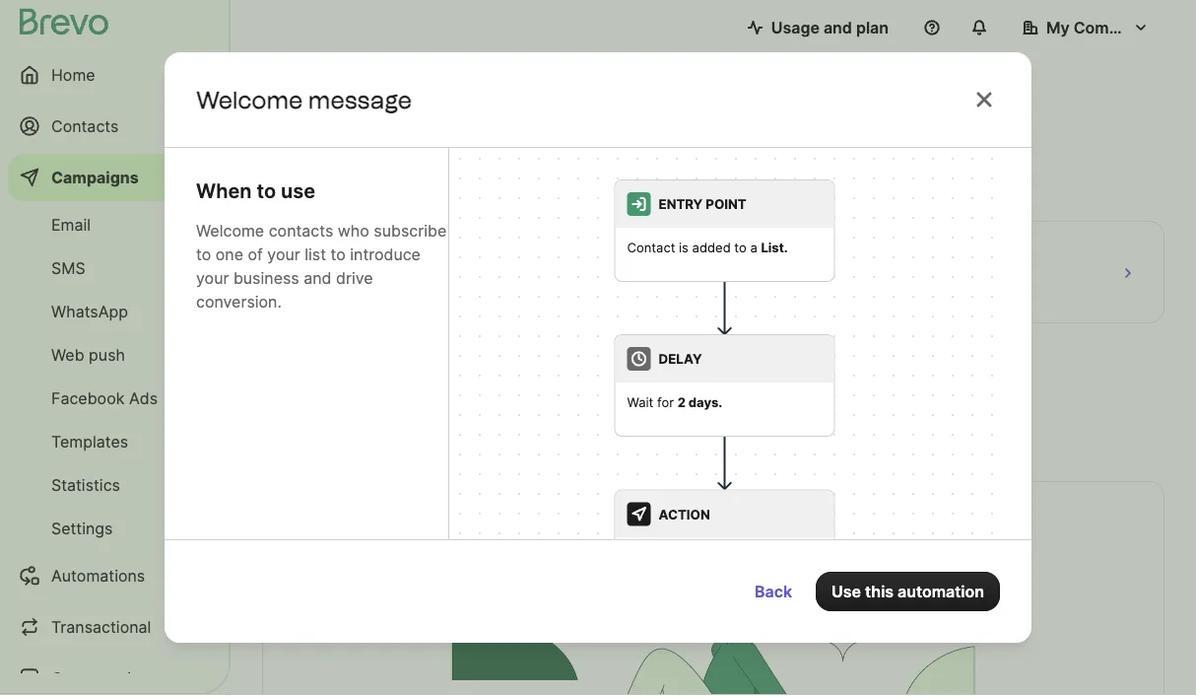 Task type: describe. For each thing, give the bounding box(es) containing it.
contact is added to a list.
[[628, 239, 788, 255]]

statistics
[[51, 475, 120, 494]]

ads
[[129, 388, 158, 408]]

use this automation button
[[816, 572, 1001, 611]]

for
[[658, 395, 674, 410]]

recalculate now
[[278, 148, 403, 167]]

statistics link
[[8, 465, 217, 505]]

plan
[[857, 18, 889, 37]]

total
[[279, 240, 316, 259]]

welcome for welcome contacts who subscribe to one of your list to introduce your business and drive conversion.
[[196, 221, 264, 240]]

web push link
[[8, 335, 217, 375]]

usage and plan
[[772, 18, 889, 37]]

email link
[[8, 205, 217, 245]]

settings
[[51, 519, 113, 538]]

company
[[1074, 18, 1147, 37]]

this
[[866, 582, 894, 601]]

back
[[755, 582, 793, 601]]

action
[[659, 506, 711, 522]]

entry
[[659, 196, 703, 212]]

contacts link
[[8, 103, 217, 150]]

campaigns link
[[8, 154, 217, 201]]

list
[[305, 244, 326, 264]]

sms link
[[8, 248, 217, 288]]

welcome contacts who subscribe to one of your list to introduce your business and drive conversion.
[[196, 221, 447, 311]]

back button
[[739, 572, 809, 611]]

usage
[[772, 18, 820, 37]]

when
[[196, 179, 252, 203]]

conversations
[[51, 668, 158, 688]]

now
[[371, 148, 403, 167]]

web
[[51, 345, 84, 364]]

facebook
[[51, 388, 125, 408]]

2 0 from the left
[[902, 278, 917, 307]]

use this automation
[[832, 582, 985, 601]]

contacts for total
[[320, 240, 385, 259]]

transactional
[[51, 617, 151, 636]]

automation
[[898, 582, 985, 601]]

contact
[[628, 239, 676, 255]]

home link
[[8, 51, 217, 99]]

wait
[[628, 395, 654, 410]]

facebook ads
[[51, 388, 158, 408]]

automations
[[51, 566, 145, 585]]

introduce
[[350, 244, 421, 264]]

use
[[832, 582, 862, 601]]

sms
[[51, 258, 85, 278]]



Task type: locate. For each thing, give the bounding box(es) containing it.
to
[[257, 179, 276, 203], [735, 239, 747, 255], [196, 244, 211, 264], [331, 244, 346, 264]]

automations link
[[8, 552, 217, 599]]

conversations link
[[8, 655, 217, 695]]

use
[[281, 179, 316, 203]]

message
[[308, 85, 412, 114]]

0 vertical spatial welcome
[[196, 85, 303, 114]]

usage and plan button
[[732, 8, 905, 47]]

contacts up drive
[[320, 240, 385, 259]]

a
[[751, 239, 758, 255]]

contacts inside welcome contacts who subscribe to one of your list to introduce your business and drive conversion.
[[269, 221, 334, 240]]

welcome message
[[196, 85, 412, 114]]

total contacts
[[279, 240, 385, 259]]

templates link
[[8, 422, 217, 461]]

email
[[51, 215, 91, 234]]

is
[[679, 239, 689, 255]]

recalculate
[[278, 148, 367, 167]]

1 horizontal spatial your
[[267, 244, 300, 264]]

business
[[234, 268, 299, 287]]

0
[[591, 278, 605, 307], [902, 278, 917, 307]]

whatsapp
[[51, 302, 128, 321]]

and inside button
[[824, 18, 853, 37]]

conversion.
[[196, 292, 282, 311]]

1 vertical spatial and
[[304, 268, 332, 287]]

1 horizontal spatial 0%
[[941, 284, 960, 301]]

days.
[[689, 395, 723, 410]]

welcome up one
[[196, 221, 264, 240]]

1 0 from the left
[[591, 278, 605, 307]]

0%
[[629, 284, 649, 301], [941, 284, 960, 301]]

to left "use"
[[257, 179, 276, 203]]

and down list
[[304, 268, 332, 287]]

and left plan
[[824, 18, 853, 37]]

2
[[678, 395, 686, 410]]

campaigns
[[51, 168, 139, 187]]

opens
[[591, 240, 639, 259]]

dashboard
[[262, 79, 429, 117]]

settings link
[[8, 509, 217, 548]]

2 welcome from the top
[[196, 221, 264, 240]]

home
[[51, 65, 95, 84]]

0 vertical spatial your
[[267, 244, 300, 264]]

welcome for welcome message
[[196, 85, 303, 114]]

contacts
[[51, 116, 119, 136]]

0 horizontal spatial your
[[196, 268, 229, 287]]

0 down clicks
[[902, 278, 917, 307]]

0 vertical spatial and
[[824, 18, 853, 37]]

wait for 2 days.
[[628, 395, 723, 410]]

welcome inside welcome contacts who subscribe to one of your list to introduce your business and drive conversion.
[[196, 221, 264, 240]]

0 down opens
[[591, 278, 605, 307]]

to left one
[[196, 244, 211, 264]]

point
[[706, 196, 747, 212]]

1 vertical spatial welcome
[[196, 221, 264, 240]]

welcome
[[196, 85, 303, 114], [196, 221, 264, 240]]

1 horizontal spatial and
[[824, 18, 853, 37]]

0 horizontal spatial 0
[[591, 278, 605, 307]]

entry point
[[659, 196, 747, 212]]

and inside welcome contacts who subscribe to one of your list to introduce your business and drive conversion.
[[304, 268, 332, 287]]

clicks
[[902, 240, 947, 259]]

0 horizontal spatial and
[[304, 268, 332, 287]]

1 vertical spatial your
[[196, 268, 229, 287]]

and
[[824, 18, 853, 37], [304, 268, 332, 287]]

whatsapp link
[[8, 292, 217, 331]]

0% down clicks
[[941, 284, 960, 301]]

0 horizontal spatial 0%
[[629, 284, 649, 301]]

web push
[[51, 345, 125, 364]]

facebook ads link
[[8, 379, 217, 418]]

to right list
[[331, 244, 346, 264]]

templates
[[51, 432, 128, 451]]

contacts
[[269, 221, 334, 240], [320, 240, 385, 259]]

2 0% from the left
[[941, 284, 960, 301]]

1 welcome from the top
[[196, 85, 303, 114]]

0% down contact
[[629, 284, 649, 301]]

your right of
[[267, 244, 300, 264]]

1 horizontal spatial 0
[[902, 278, 917, 307]]

one
[[216, 244, 244, 264]]

transactional link
[[8, 603, 217, 651]]

contacts up list
[[269, 221, 334, 240]]

subscribe
[[374, 221, 447, 240]]

push
[[89, 345, 125, 364]]

added
[[693, 239, 731, 255]]

list.
[[762, 239, 788, 255]]

contacts for welcome
[[269, 221, 334, 240]]

of
[[248, 244, 263, 264]]

1
[[279, 278, 290, 307]]

your down one
[[196, 268, 229, 287]]

when to use
[[196, 179, 316, 203]]

recalculate now button
[[270, 142, 411, 174]]

who
[[338, 221, 370, 240]]

my company
[[1047, 18, 1147, 37]]

delay
[[659, 351, 703, 367]]

to left a
[[735, 239, 747, 255]]

welcome up when to use
[[196, 85, 303, 114]]

my company button
[[1008, 8, 1165, 47]]

your
[[267, 244, 300, 264], [196, 268, 229, 287]]

my
[[1047, 18, 1070, 37]]

1 0% from the left
[[629, 284, 649, 301]]

drive
[[336, 268, 373, 287]]



Task type: vqa. For each thing, say whether or not it's contained in the screenshot.
Email Templates link
no



